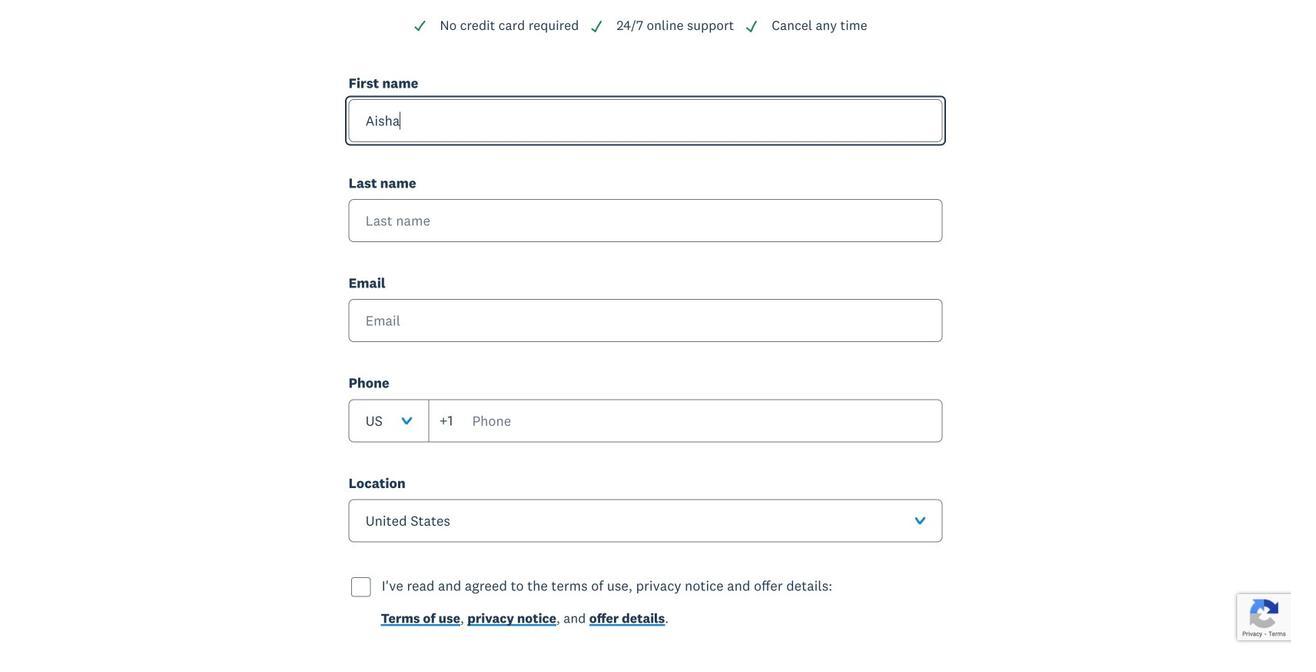 Task type: locate. For each thing, give the bounding box(es) containing it.
Last name text field
[[349, 199, 943, 242]]

Phone text field
[[428, 399, 943, 442]]

Email email field
[[349, 299, 943, 342]]

First name text field
[[349, 99, 943, 142]]



Task type: vqa. For each thing, say whether or not it's contained in the screenshot.
Phone text field
yes



